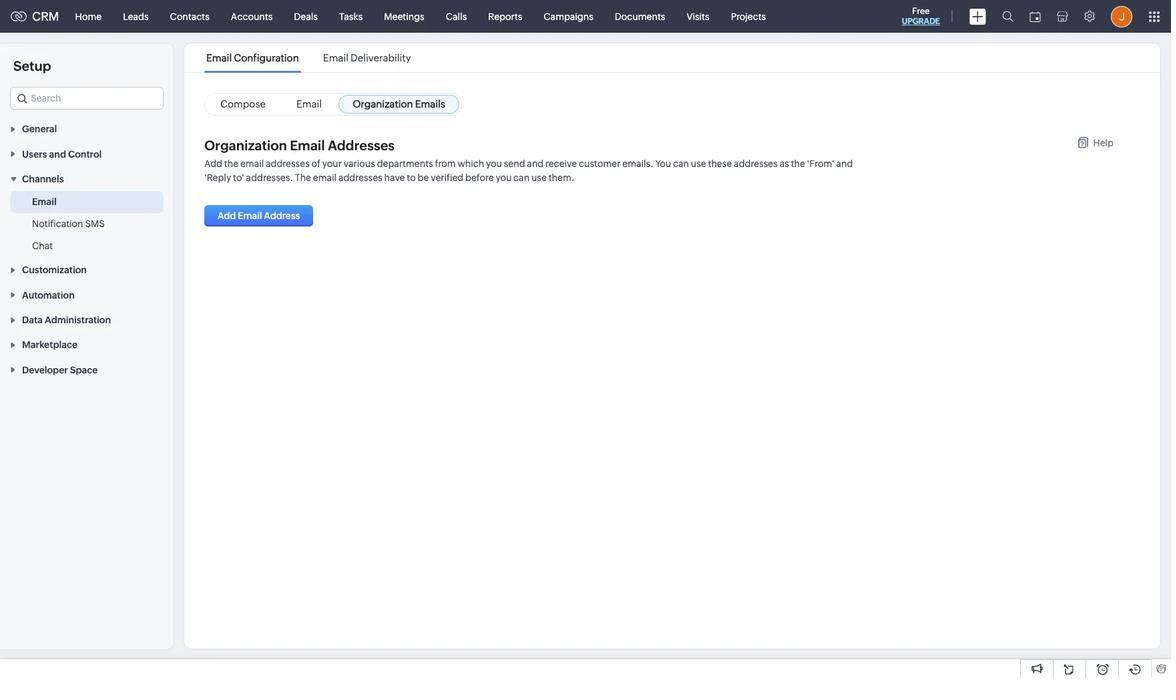 Task type: vqa. For each thing, say whether or not it's contained in the screenshot.
SMS
yes



Task type: locate. For each thing, give the bounding box(es) containing it.
1 vertical spatial email link
[[32, 195, 57, 208]]

1 horizontal spatial email link
[[283, 95, 336, 114]]

you down send
[[496, 172, 512, 183]]

email link
[[283, 95, 336, 114], [32, 195, 57, 208]]

0 vertical spatial organization
[[353, 98, 413, 110]]

profile image
[[1112, 6, 1133, 27]]

users and control button
[[0, 141, 174, 166]]

can right you
[[673, 158, 689, 169]]

add up 'reply
[[204, 158, 222, 169]]

email
[[240, 158, 264, 169], [313, 172, 337, 183]]

addresses down various
[[339, 172, 383, 183]]

add
[[204, 158, 222, 169], [218, 210, 236, 221]]

receive
[[546, 158, 577, 169]]

leads link
[[112, 0, 159, 32]]

notification sms link
[[32, 217, 105, 230]]

home
[[75, 11, 102, 22]]

1 horizontal spatial use
[[691, 158, 707, 169]]

add down 'reply
[[218, 210, 236, 221]]

customization button
[[0, 257, 174, 282]]

and right users
[[49, 149, 66, 159]]

1 horizontal spatial can
[[673, 158, 689, 169]]

email up to'
[[240, 158, 264, 169]]

be
[[418, 172, 429, 183]]

addresses.
[[246, 172, 293, 183]]

email deliverability link
[[321, 52, 413, 63]]

general button
[[0, 116, 174, 141]]

use
[[691, 158, 707, 169], [532, 172, 547, 183]]

administration
[[45, 315, 111, 325]]

departments
[[377, 158, 433, 169]]

which
[[458, 158, 484, 169]]

0 horizontal spatial and
[[49, 149, 66, 159]]

general
[[22, 124, 57, 134]]

email up the of
[[290, 138, 325, 153]]

customization
[[22, 265, 87, 275]]

campaigns
[[544, 11, 594, 22]]

organization up to'
[[204, 138, 287, 153]]

email down channels
[[32, 196, 57, 207]]

email configuration link
[[204, 52, 301, 63]]

marketplace button
[[0, 332, 174, 357]]

list
[[194, 43, 423, 72]]

data administration
[[22, 315, 111, 325]]

the right as
[[791, 158, 806, 169]]

1 horizontal spatial addresses
[[339, 172, 383, 183]]

email link down channels
[[32, 195, 57, 208]]

developer
[[22, 365, 68, 375]]

you
[[486, 158, 502, 169], [496, 172, 512, 183]]

free
[[913, 6, 930, 16]]

1 horizontal spatial the
[[791, 158, 806, 169]]

0 horizontal spatial can
[[514, 172, 530, 183]]

1 vertical spatial email
[[313, 172, 337, 183]]

profile element
[[1104, 0, 1141, 32]]

automation button
[[0, 282, 174, 307]]

and right 'from'
[[837, 158, 853, 169]]

1 vertical spatial add
[[218, 210, 236, 221]]

to'
[[233, 172, 244, 183]]

crm
[[32, 9, 59, 23]]

email down your
[[313, 172, 337, 183]]

add inside "button"
[[218, 210, 236, 221]]

0 horizontal spatial use
[[532, 172, 547, 183]]

0 vertical spatial use
[[691, 158, 707, 169]]

email left configuration
[[206, 52, 232, 63]]

customer
[[579, 158, 621, 169]]

0 vertical spatial can
[[673, 158, 689, 169]]

tasks link
[[329, 0, 374, 32]]

calls link
[[435, 0, 478, 32]]

users
[[22, 149, 47, 159]]

0 horizontal spatial the
[[224, 158, 239, 169]]

1 vertical spatial you
[[496, 172, 512, 183]]

add inside add the email addresses of your various departments from which you send and receive customer emails. you can use these addresses as the 'from' and 'reply to' addresses. the email addresses have to be verified before you can use them.
[[204, 158, 222, 169]]

1 horizontal spatial email
[[313, 172, 337, 183]]

1 vertical spatial use
[[532, 172, 547, 183]]

'reply
[[204, 172, 231, 183]]

organization for organization emails
[[353, 98, 413, 110]]

sms
[[85, 218, 105, 229]]

and right send
[[527, 158, 544, 169]]

can down send
[[514, 172, 530, 183]]

2 horizontal spatial and
[[837, 158, 853, 169]]

0 vertical spatial you
[[486, 158, 502, 169]]

organization
[[353, 98, 413, 110], [204, 138, 287, 153]]

deals link
[[283, 0, 329, 32]]

use left these
[[691, 158, 707, 169]]

deliverability
[[351, 52, 411, 63]]

organization down "deliverability"
[[353, 98, 413, 110]]

reports
[[488, 11, 523, 22]]

the up to'
[[224, 158, 239, 169]]

and
[[49, 149, 66, 159], [527, 158, 544, 169], [837, 158, 853, 169]]

addresses up the
[[266, 158, 310, 169]]

search image
[[1003, 11, 1014, 22]]

0 vertical spatial add
[[204, 158, 222, 169]]

add the email addresses of your various departments from which you send and receive customer emails. you can use these addresses as the 'from' and 'reply to' addresses. the email addresses have to be verified before you can use them.
[[204, 158, 853, 183]]

0 horizontal spatial email
[[240, 158, 264, 169]]

addresses
[[266, 158, 310, 169], [734, 158, 778, 169], [339, 172, 383, 183]]

use left them. on the left top of page
[[532, 172, 547, 183]]

1 horizontal spatial and
[[527, 158, 544, 169]]

None field
[[10, 87, 164, 110]]

calendar image
[[1030, 11, 1041, 22]]

add for add the email addresses of your various departments from which you send and receive customer emails. you can use these addresses as the 'from' and 'reply to' addresses. the email addresses have to be verified before you can use them.
[[204, 158, 222, 169]]

addresses left as
[[734, 158, 778, 169]]

notification sms
[[32, 218, 105, 229]]

users and control
[[22, 149, 102, 159]]

have
[[384, 172, 405, 183]]

2 the from the left
[[791, 158, 806, 169]]

email left address on the left
[[238, 210, 262, 221]]

developer space
[[22, 365, 98, 375]]

chat
[[32, 241, 53, 251]]

email link up organization email addresses
[[283, 95, 336, 114]]

1 horizontal spatial organization
[[353, 98, 413, 110]]

the
[[224, 158, 239, 169], [791, 158, 806, 169]]

1 vertical spatial organization
[[204, 138, 287, 153]]

list containing email configuration
[[194, 43, 423, 72]]

0 vertical spatial email link
[[283, 95, 336, 114]]

0 horizontal spatial email link
[[32, 195, 57, 208]]

0 horizontal spatial organization
[[204, 138, 287, 153]]

you up before
[[486, 158, 502, 169]]

can
[[673, 158, 689, 169], [514, 172, 530, 183]]

documents
[[615, 11, 666, 22]]



Task type: describe. For each thing, give the bounding box(es) containing it.
them.
[[549, 172, 575, 183]]

crm link
[[11, 9, 59, 23]]

configuration
[[234, 52, 299, 63]]

visits
[[687, 11, 710, 22]]

projects link
[[721, 0, 777, 32]]

space
[[70, 365, 98, 375]]

developer space button
[[0, 357, 174, 382]]

you
[[656, 158, 671, 169]]

email inside "button"
[[238, 210, 262, 221]]

tasks
[[339, 11, 363, 22]]

channels
[[22, 174, 64, 184]]

channels region
[[0, 191, 174, 257]]

free upgrade
[[902, 6, 941, 26]]

these
[[708, 158, 732, 169]]

reports link
[[478, 0, 533, 32]]

email configuration
[[206, 52, 299, 63]]

1 the from the left
[[224, 158, 239, 169]]

documents link
[[604, 0, 676, 32]]

the
[[295, 172, 311, 183]]

add email address
[[218, 210, 300, 221]]

data
[[22, 315, 43, 325]]

organization emails link
[[339, 95, 460, 114]]

setup
[[13, 58, 51, 73]]

various
[[344, 158, 375, 169]]

email up organization email addresses
[[297, 98, 322, 110]]

before
[[466, 172, 494, 183]]

automation
[[22, 290, 75, 300]]

addresses
[[328, 138, 395, 153]]

data administration button
[[0, 307, 174, 332]]

campaigns link
[[533, 0, 604, 32]]

1 vertical spatial can
[[514, 172, 530, 183]]

home link
[[65, 0, 112, 32]]

deals
[[294, 11, 318, 22]]

notification
[[32, 218, 83, 229]]

contacts
[[170, 11, 210, 22]]

projects
[[731, 11, 766, 22]]

email deliverability
[[323, 52, 411, 63]]

0 vertical spatial email
[[240, 158, 264, 169]]

meetings link
[[374, 0, 435, 32]]

search element
[[995, 0, 1022, 33]]

verified
[[431, 172, 464, 183]]

accounts link
[[220, 0, 283, 32]]

visits link
[[676, 0, 721, 32]]

add email address button
[[204, 205, 313, 226]]

calls
[[446, 11, 467, 22]]

meetings
[[384, 11, 425, 22]]

control
[[68, 149, 102, 159]]

Search text field
[[11, 88, 163, 109]]

'from'
[[807, 158, 835, 169]]

email down tasks link
[[323, 52, 349, 63]]

to
[[407, 172, 416, 183]]

contacts link
[[159, 0, 220, 32]]

accounts
[[231, 11, 273, 22]]

0 horizontal spatial addresses
[[266, 158, 310, 169]]

help
[[1094, 138, 1114, 148]]

organization emails
[[353, 98, 445, 110]]

and inside dropdown button
[[49, 149, 66, 159]]

create menu image
[[970, 8, 987, 24]]

send
[[504, 158, 525, 169]]

channels button
[[0, 166, 174, 191]]

of
[[312, 158, 321, 169]]

as
[[780, 158, 789, 169]]

your
[[323, 158, 342, 169]]

marketplace
[[22, 340, 78, 350]]

organization for organization email addresses
[[204, 138, 287, 153]]

emails.
[[623, 158, 654, 169]]

2 horizontal spatial addresses
[[734, 158, 778, 169]]

chat link
[[32, 239, 53, 253]]

from
[[435, 158, 456, 169]]

emails
[[415, 98, 445, 110]]

create menu element
[[962, 0, 995, 32]]

compose
[[220, 98, 266, 110]]

organization email addresses
[[204, 138, 395, 153]]

compose link
[[206, 95, 280, 114]]

email inside the channels region
[[32, 196, 57, 207]]

address
[[264, 210, 300, 221]]

add for add email address
[[218, 210, 236, 221]]

leads
[[123, 11, 149, 22]]



